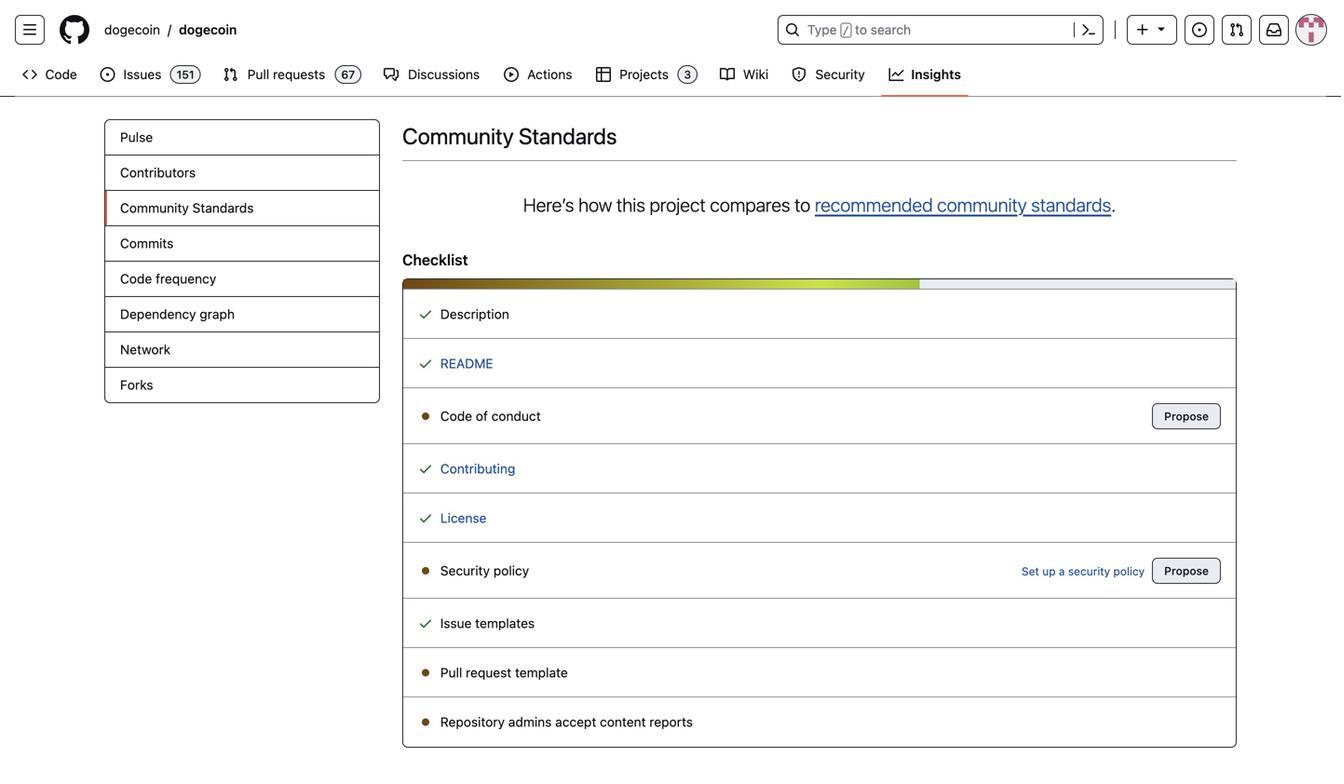 Task type: locate. For each thing, give the bounding box(es) containing it.
dogecoin link
[[97, 15, 168, 45], [171, 15, 244, 45]]

graph image
[[889, 67, 904, 82]]

1 horizontal spatial code
[[120, 271, 152, 286]]

standards down contributors "link"
[[192, 200, 254, 216]]

insights link
[[882, 61, 969, 89]]

graph
[[200, 306, 235, 322]]

reports
[[650, 715, 693, 730]]

issue opened image left issues
[[100, 67, 115, 82]]

community down discussions
[[402, 123, 514, 149]]

0 horizontal spatial code
[[45, 67, 77, 82]]

0 horizontal spatial /
[[168, 22, 171, 37]]

1 not added yet image from the top
[[418, 409, 433, 424]]

0 horizontal spatial dogecoin
[[104, 22, 160, 37]]

dependency graph
[[120, 306, 235, 322]]

discussions link
[[377, 61, 489, 89]]

0 horizontal spatial community standards
[[120, 200, 254, 216]]

1 vertical spatial security
[[440, 563, 490, 579]]

project
[[650, 194, 706, 216]]

1 vertical spatial standards
[[192, 200, 254, 216]]

community
[[402, 123, 514, 149], [120, 200, 189, 216]]

code down the commits
[[120, 271, 152, 286]]

2 not added yet image from the top
[[418, 666, 433, 681]]

comment discussion image
[[384, 67, 399, 82]]

1 vertical spatial community standards
[[120, 200, 254, 216]]

wiki link
[[713, 61, 777, 89]]

pulse link
[[105, 120, 379, 156]]

repository
[[440, 715, 505, 730]]

1 horizontal spatial git pull request image
[[1230, 22, 1245, 37]]

type / to search
[[808, 22, 911, 37]]

not added yet image left repository in the left bottom of the page
[[418, 715, 433, 730]]

added image left description
[[418, 307, 433, 322]]

added image
[[418, 307, 433, 322], [418, 356, 433, 371], [418, 462, 433, 477], [418, 616, 433, 631]]

contributing link
[[440, 461, 516, 477]]

plus image
[[1136, 22, 1151, 37]]

0 vertical spatial security
[[816, 67, 865, 82]]

to left search
[[855, 22, 867, 37]]

1 vertical spatial git pull request image
[[223, 67, 238, 82]]

67
[[341, 68, 355, 81]]

not added yet image down added icon
[[418, 564, 433, 579]]

code link
[[15, 61, 85, 89]]

0 horizontal spatial security
[[440, 563, 490, 579]]

wiki
[[743, 67, 769, 82]]

1 horizontal spatial dogecoin link
[[171, 15, 244, 45]]

policy right security
[[1114, 565, 1145, 578]]

this
[[617, 194, 646, 216]]

1 horizontal spatial to
[[855, 22, 867, 37]]

commits
[[120, 236, 174, 251]]

community standards
[[402, 123, 617, 149], [120, 200, 254, 216]]

community down contributors at the left top of the page
[[120, 200, 189, 216]]

2 horizontal spatial code
[[440, 409, 472, 424]]

0 horizontal spatial community
[[120, 200, 189, 216]]

1 dogecoin from the left
[[104, 22, 160, 37]]

/
[[168, 22, 171, 37], [843, 24, 850, 37]]

set
[[1022, 565, 1040, 578]]

1 horizontal spatial security
[[816, 67, 865, 82]]

2 vertical spatial code
[[440, 409, 472, 424]]

recommended community standards link
[[815, 194, 1112, 216]]

2 not added yet image from the top
[[418, 715, 433, 730]]

1 vertical spatial community
[[120, 200, 189, 216]]

issues
[[123, 67, 161, 82]]

list containing dogecoin / dogecoin
[[97, 15, 767, 45]]

1 vertical spatial to
[[795, 194, 811, 216]]

1 horizontal spatial standards
[[519, 123, 617, 149]]

not added yet image left of
[[418, 409, 433, 424]]

0 horizontal spatial pull
[[248, 67, 269, 82]]

git pull request image
[[1230, 22, 1245, 37], [223, 67, 238, 82]]

2 added image from the top
[[418, 356, 433, 371]]

0 horizontal spatial dogecoin link
[[97, 15, 168, 45]]

not added yet image
[[418, 409, 433, 424], [418, 666, 433, 681]]

template
[[515, 665, 568, 681]]

0 vertical spatial community standards
[[402, 123, 617, 149]]

community standards down the play image
[[402, 123, 617, 149]]

code
[[45, 67, 77, 82], [120, 271, 152, 286], [440, 409, 472, 424]]

not added yet image for pull request template
[[418, 666, 433, 681]]

1 vertical spatial code
[[120, 271, 152, 286]]

1 not added yet image from the top
[[418, 564, 433, 579]]

added image up added icon
[[418, 462, 433, 477]]

dogecoin up 151
[[179, 22, 237, 37]]

standards down "actions"
[[519, 123, 617, 149]]

4 added image from the top
[[418, 616, 433, 631]]

1 dogecoin link from the left
[[97, 15, 168, 45]]

security down license link at the bottom of the page
[[440, 563, 490, 579]]

3
[[684, 68, 691, 81]]

license link
[[440, 511, 487, 526]]

standards
[[519, 123, 617, 149], [192, 200, 254, 216]]

.
[[1112, 194, 1116, 216]]

to right the compares
[[795, 194, 811, 216]]

not added yet image left request
[[418, 666, 433, 681]]

code inside insights element
[[120, 271, 152, 286]]

dogecoin
[[104, 22, 160, 37], [179, 22, 237, 37]]

security right shield icon
[[816, 67, 865, 82]]

security for security
[[816, 67, 865, 82]]

1 vertical spatial not added yet image
[[418, 666, 433, 681]]

dogecoin up issues
[[104, 22, 160, 37]]

1 horizontal spatial /
[[843, 24, 850, 37]]

request
[[466, 665, 512, 681]]

1 horizontal spatial pull
[[440, 665, 462, 681]]

0 horizontal spatial git pull request image
[[223, 67, 238, 82]]

policy
[[494, 563, 529, 579], [1114, 565, 1145, 578]]

pull left request
[[440, 665, 462, 681]]

notifications image
[[1267, 22, 1282, 37]]

/ inside dogecoin / dogecoin
[[168, 22, 171, 37]]

network
[[120, 342, 171, 357]]

pull left requests
[[248, 67, 269, 82]]

1 vertical spatial pull
[[440, 665, 462, 681]]

issue opened image
[[1192, 22, 1207, 37], [100, 67, 115, 82]]

git pull request image right 151
[[223, 67, 238, 82]]

0 horizontal spatial policy
[[494, 563, 529, 579]]

issue opened image right triangle down icon
[[1192, 22, 1207, 37]]

not added yet image for security policy
[[418, 564, 433, 579]]

standards inside insights element
[[192, 200, 254, 216]]

contributors
[[120, 165, 196, 180]]

dependency
[[120, 306, 196, 322]]

dogecoin link up issues
[[97, 15, 168, 45]]

not added yet image
[[418, 564, 433, 579], [418, 715, 433, 730]]

0 vertical spatial not added yet image
[[418, 409, 433, 424]]

dogecoin link up 151
[[171, 15, 244, 45]]

2 dogecoin from the left
[[179, 22, 237, 37]]

0 vertical spatial community
[[402, 123, 514, 149]]

accept
[[555, 715, 597, 730]]

security policy
[[437, 563, 529, 579]]

actions
[[528, 67, 572, 82]]

security
[[816, 67, 865, 82], [440, 563, 490, 579]]

community standards down contributors at the left top of the page
[[120, 200, 254, 216]]

projects
[[620, 67, 669, 82]]

/ for dogecoin
[[168, 22, 171, 37]]

templates
[[475, 616, 535, 631]]

None submit
[[1153, 558, 1221, 584]]

checklist
[[402, 251, 468, 269]]

git pull request image left notifications icon on the right of page
[[1230, 22, 1245, 37]]

code right code icon
[[45, 67, 77, 82]]

added image left readme link
[[418, 356, 433, 371]]

1 vertical spatial issue opened image
[[100, 67, 115, 82]]

forks link
[[105, 368, 379, 402]]

policy up templates
[[494, 563, 529, 579]]

1 vertical spatial not added yet image
[[418, 715, 433, 730]]

0 vertical spatial pull
[[248, 67, 269, 82]]

1 horizontal spatial community
[[402, 123, 514, 149]]

2 dogecoin link from the left
[[171, 15, 244, 45]]

/ inside type / to search
[[843, 24, 850, 37]]

list
[[97, 15, 767, 45]]

issue opened image for the leftmost git pull request image
[[100, 67, 115, 82]]

propose link
[[1153, 403, 1221, 429]]

code for code frequency
[[120, 271, 152, 286]]

code left of
[[440, 409, 472, 424]]

0 vertical spatial issue opened image
[[1192, 22, 1207, 37]]

to
[[855, 22, 867, 37], [795, 194, 811, 216]]

not added yet image for repository admins accept content reports
[[418, 715, 433, 730]]

readme
[[440, 356, 493, 371]]

code for code
[[45, 67, 77, 82]]

0 horizontal spatial standards
[[192, 200, 254, 216]]

actions link
[[497, 61, 581, 89]]

search
[[871, 22, 911, 37]]

book image
[[720, 67, 735, 82]]

1 horizontal spatial dogecoin
[[179, 22, 237, 37]]

0 horizontal spatial issue opened image
[[100, 67, 115, 82]]

0 vertical spatial not added yet image
[[418, 564, 433, 579]]

/ for type
[[843, 24, 850, 37]]

1 horizontal spatial issue opened image
[[1192, 22, 1207, 37]]

code frequency link
[[105, 262, 379, 297]]

0 vertical spatial code
[[45, 67, 77, 82]]

issue templates
[[437, 616, 535, 631]]

insights element
[[104, 119, 380, 403]]

added image left the issue
[[418, 616, 433, 631]]

triangle down image
[[1154, 21, 1169, 36]]

code frequency
[[120, 271, 216, 286]]

pull
[[248, 67, 269, 82], [440, 665, 462, 681]]



Task type: describe. For each thing, give the bounding box(es) containing it.
1 horizontal spatial community standards
[[402, 123, 617, 149]]

here's how this project compares to recommended community standards .
[[523, 194, 1116, 216]]

community
[[937, 194, 1027, 216]]

forks
[[120, 377, 153, 393]]

commits link
[[105, 226, 379, 262]]

community standards inside insights element
[[120, 200, 254, 216]]

151
[[177, 68, 194, 81]]

homepage image
[[60, 15, 89, 45]]

content
[[600, 715, 646, 730]]

repository admins accept content reports
[[437, 715, 693, 730]]

pull requests
[[248, 67, 325, 82]]

pull for pull request template
[[440, 665, 462, 681]]

added image
[[418, 511, 433, 526]]

set up a security policy
[[1022, 565, 1145, 578]]

security
[[1068, 565, 1111, 578]]

1 horizontal spatial policy
[[1114, 565, 1145, 578]]

dogecoin / dogecoin
[[104, 22, 237, 37]]

3 added image from the top
[[418, 462, 433, 477]]

0 vertical spatial git pull request image
[[1230, 22, 1245, 37]]

insights
[[911, 67, 961, 82]]

pulse
[[120, 129, 153, 145]]

0 vertical spatial to
[[855, 22, 867, 37]]

requests
[[273, 67, 325, 82]]

standards
[[1032, 194, 1112, 216]]

type
[[808, 22, 837, 37]]

admins
[[509, 715, 552, 730]]

security for security policy
[[440, 563, 490, 579]]

contributors link
[[105, 156, 379, 191]]

shield image
[[792, 67, 807, 82]]

0 vertical spatial standards
[[519, 123, 617, 149]]

here's
[[523, 194, 574, 216]]

command palette image
[[1082, 22, 1097, 37]]

issue opened image for the topmost git pull request image
[[1192, 22, 1207, 37]]

community standards link
[[105, 191, 379, 226]]

of
[[476, 409, 488, 424]]

community inside insights element
[[120, 200, 189, 216]]

discussions
[[408, 67, 480, 82]]

propose
[[1165, 410, 1209, 423]]

how
[[579, 194, 612, 216]]

contributing
[[440, 461, 516, 477]]

readme link
[[440, 356, 493, 371]]

issue
[[440, 616, 472, 631]]

code of conduct
[[437, 409, 541, 424]]

code image
[[22, 67, 37, 82]]

dependency graph link
[[105, 297, 379, 333]]

play image
[[504, 67, 519, 82]]

code for code of conduct
[[440, 409, 472, 424]]

conduct
[[492, 409, 541, 424]]

table image
[[596, 67, 611, 82]]

not added yet image for code of conduct
[[418, 409, 433, 424]]

network link
[[105, 333, 379, 368]]

security link
[[785, 61, 874, 89]]

0 horizontal spatial to
[[795, 194, 811, 216]]

a
[[1059, 565, 1065, 578]]

description
[[437, 306, 509, 322]]

set up a security policy link
[[1022, 563, 1145, 580]]

frequency
[[156, 271, 216, 286]]

compares
[[710, 194, 791, 216]]

up
[[1043, 565, 1056, 578]]

1 added image from the top
[[418, 307, 433, 322]]

recommended
[[815, 194, 933, 216]]

pull for pull requests
[[248, 67, 269, 82]]

pull request template
[[437, 665, 568, 681]]

license
[[440, 511, 487, 526]]



Task type: vqa. For each thing, say whether or not it's contained in the screenshot.


